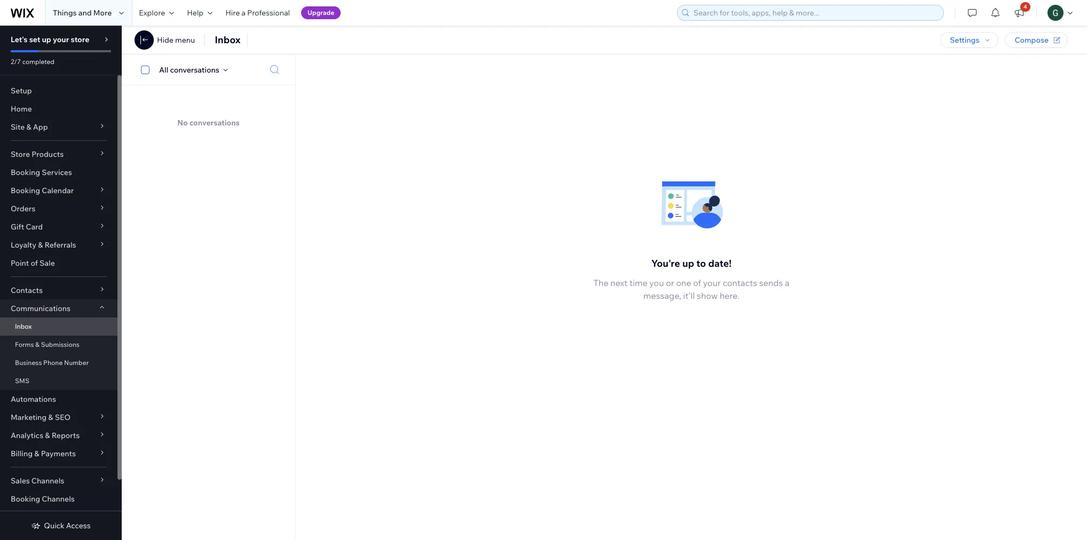 Task type: vqa. For each thing, say whether or not it's contained in the screenshot.
Referrals at the left of the page
yes



Task type: locate. For each thing, give the bounding box(es) containing it.
site
[[11, 122, 25, 132]]

up left the to
[[682, 257, 694, 270]]

store products
[[11, 150, 64, 159]]

compose
[[1015, 35, 1049, 45]]

1 horizontal spatial your
[[703, 278, 721, 288]]

you
[[649, 278, 664, 288]]

contacts
[[723, 278, 757, 288]]

& right loyalty
[[38, 240, 43, 250]]

booking down the store
[[11, 168, 40, 177]]

marketing
[[11, 413, 47, 422]]

gift card button
[[0, 218, 117, 236]]

marketing & seo
[[11, 413, 71, 422]]

store
[[11, 150, 30, 159]]

1 vertical spatial conversations
[[189, 118, 240, 128]]

a inside the next time you or one of your contacts sends a message, it'll show here.
[[785, 278, 790, 288]]

2 vertical spatial booking
[[11, 494, 40, 504]]

0 vertical spatial your
[[53, 35, 69, 44]]

1 booking from the top
[[11, 168, 40, 177]]

& for marketing
[[48, 413, 53, 422]]

of
[[31, 258, 38, 268], [693, 278, 701, 288]]

store products button
[[0, 145, 117, 163]]

your up show
[[703, 278, 721, 288]]

3 booking from the top
[[11, 494, 40, 504]]

the next time you or one of your contacts sends a message, it'll show here.
[[593, 278, 790, 301]]

0 vertical spatial channels
[[31, 476, 64, 486]]

your
[[53, 35, 69, 44], [703, 278, 721, 288]]

you're
[[651, 257, 680, 270]]

2/7 completed
[[11, 58, 54, 66]]

1 vertical spatial booking
[[11, 186, 40, 195]]

date!
[[708, 257, 732, 270]]

booking inside "popup button"
[[11, 186, 40, 195]]

products
[[32, 150, 64, 159]]

forms & submissions link
[[0, 336, 117, 354]]

1 horizontal spatial a
[[785, 278, 790, 288]]

a right sends
[[785, 278, 790, 288]]

point of sale link
[[0, 254, 117, 272]]

analytics
[[11, 431, 43, 441]]

0 horizontal spatial inbox
[[15, 323, 32, 331]]

gift
[[11, 222, 24, 232]]

hide menu
[[157, 35, 195, 45]]

0 vertical spatial booking
[[11, 168, 40, 177]]

loyalty & referrals button
[[0, 236, 117, 254]]

store
[[71, 35, 89, 44]]

booking services
[[11, 168, 72, 177]]

forms
[[15, 341, 34, 349]]

booking up "orders"
[[11, 186, 40, 195]]

channels down sales channels popup button
[[42, 494, 75, 504]]

1 horizontal spatial of
[[693, 278, 701, 288]]

Search for tools, apps, help & more... field
[[690, 5, 940, 20]]

inbox inside sidebar element
[[15, 323, 32, 331]]

booking calendar button
[[0, 182, 117, 200]]

0 horizontal spatial a
[[242, 8, 246, 18]]

None checkbox
[[135, 63, 159, 76]]

1 vertical spatial up
[[682, 257, 694, 270]]

0 vertical spatial inbox
[[215, 34, 241, 46]]

home link
[[0, 100, 117, 118]]

help button
[[181, 0, 219, 26]]

point of sale
[[11, 258, 55, 268]]

booking down the sales
[[11, 494, 40, 504]]

message,
[[643, 291, 681, 301]]

& for loyalty
[[38, 240, 43, 250]]

quick access
[[44, 521, 91, 531]]

inbox down "hire"
[[215, 34, 241, 46]]

analytics & reports button
[[0, 427, 117, 445]]

booking calendar
[[11, 186, 74, 195]]

menu
[[175, 35, 195, 45]]

quick access button
[[31, 521, 91, 531]]

0 horizontal spatial up
[[42, 35, 51, 44]]

and
[[78, 8, 92, 18]]

up
[[42, 35, 51, 44], [682, 257, 694, 270]]

conversations
[[170, 65, 219, 74], [189, 118, 240, 128]]

conversations right all
[[170, 65, 219, 74]]

sales
[[11, 476, 30, 486]]

& left reports
[[45, 431, 50, 441]]

billing
[[11, 449, 33, 459]]

card
[[26, 222, 43, 232]]

sale
[[40, 258, 55, 268]]

0 vertical spatial up
[[42, 35, 51, 44]]

sales channels
[[11, 476, 64, 486]]

1 vertical spatial a
[[785, 278, 790, 288]]

& right the billing
[[34, 449, 39, 459]]

0 horizontal spatial of
[[31, 258, 38, 268]]

payments
[[41, 449, 76, 459]]

0 horizontal spatial your
[[53, 35, 69, 44]]

the
[[593, 278, 609, 288]]

contacts
[[11, 286, 43, 295]]

a right "hire"
[[242, 8, 246, 18]]

hire a professional link
[[219, 0, 296, 26]]

1 vertical spatial your
[[703, 278, 721, 288]]

referrals
[[45, 240, 76, 250]]

channels up booking channels
[[31, 476, 64, 486]]

hide menu button
[[135, 30, 195, 50], [157, 35, 195, 45]]

0 vertical spatial conversations
[[170, 65, 219, 74]]

1 horizontal spatial up
[[682, 257, 694, 270]]

contacts button
[[0, 281, 117, 300]]

quick
[[44, 521, 64, 531]]

inbox up forms
[[15, 323, 32, 331]]

seo
[[55, 413, 71, 422]]

&
[[26, 122, 31, 132], [38, 240, 43, 250], [35, 341, 40, 349], [48, 413, 53, 422], [45, 431, 50, 441], [34, 449, 39, 459]]

& right site
[[26, 122, 31, 132]]

1 vertical spatial channels
[[42, 494, 75, 504]]

0 vertical spatial of
[[31, 258, 38, 268]]

& inside popup button
[[48, 413, 53, 422]]

4
[[1024, 3, 1027, 10]]

& left seo on the bottom
[[48, 413, 53, 422]]

1 vertical spatial inbox
[[15, 323, 32, 331]]

of right 'one'
[[693, 278, 701, 288]]

set
[[29, 35, 40, 44]]

conversations for no conversations
[[189, 118, 240, 128]]

& right forms
[[35, 341, 40, 349]]

sidebar element
[[0, 26, 122, 540]]

sms
[[15, 377, 29, 385]]

2 booking from the top
[[11, 186, 40, 195]]

of left sale
[[31, 258, 38, 268]]

automations link
[[0, 390, 117, 408]]

1 vertical spatial of
[[693, 278, 701, 288]]

time
[[630, 278, 647, 288]]

of inside the next time you or one of your contacts sends a message, it'll show here.
[[693, 278, 701, 288]]

0 vertical spatial a
[[242, 8, 246, 18]]

your left store
[[53, 35, 69, 44]]

channels inside popup button
[[31, 476, 64, 486]]

billing & payments
[[11, 449, 76, 459]]

booking
[[11, 168, 40, 177], [11, 186, 40, 195], [11, 494, 40, 504]]

up right set
[[42, 35, 51, 44]]

of inside sidebar element
[[31, 258, 38, 268]]

settings
[[950, 35, 980, 45]]

conversations right no
[[189, 118, 240, 128]]



Task type: describe. For each thing, give the bounding box(es) containing it.
services
[[42, 168, 72, 177]]

loyalty & referrals
[[11, 240, 76, 250]]

phone
[[43, 359, 63, 367]]

conversations for all conversations
[[170, 65, 219, 74]]

no conversations
[[177, 118, 240, 128]]

analytics & reports
[[11, 431, 80, 441]]

submissions
[[41, 341, 80, 349]]

orders
[[11, 204, 35, 214]]

marketing & seo button
[[0, 408, 117, 427]]

no
[[177, 118, 188, 128]]

sms link
[[0, 372, 117, 390]]

things and more
[[53, 8, 112, 18]]

let's set up your store
[[11, 35, 89, 44]]

your inside sidebar element
[[53, 35, 69, 44]]

inbox link
[[0, 318, 117, 336]]

you're up to date!
[[651, 257, 732, 270]]

number
[[64, 359, 89, 367]]

site & app
[[11, 122, 48, 132]]

booking channels
[[11, 494, 75, 504]]

& for site
[[26, 122, 31, 132]]

orders button
[[0, 200, 117, 218]]

business phone number
[[15, 359, 89, 367]]

home
[[11, 104, 32, 114]]

explore
[[139, 8, 165, 18]]

1 horizontal spatial inbox
[[215, 34, 241, 46]]

professional
[[247, 8, 290, 18]]

it'll
[[683, 291, 695, 301]]

4 button
[[1008, 0, 1031, 26]]

compose button
[[1005, 32, 1068, 48]]

& for analytics
[[45, 431, 50, 441]]

things
[[53, 8, 77, 18]]

app
[[33, 122, 48, 132]]

upgrade
[[308, 9, 334, 17]]

booking for booking calendar
[[11, 186, 40, 195]]

hide
[[157, 35, 173, 45]]

billing & payments button
[[0, 445, 117, 463]]

or
[[666, 278, 674, 288]]

one
[[676, 278, 691, 288]]

all conversations
[[159, 65, 219, 74]]

sales channels button
[[0, 472, 117, 490]]

booking for booking services
[[11, 168, 40, 177]]

setup link
[[0, 82, 117, 100]]

2/7
[[11, 58, 21, 66]]

here.
[[720, 291, 740, 301]]

access
[[66, 521, 91, 531]]

point
[[11, 258, 29, 268]]

completed
[[22, 58, 54, 66]]

help
[[187, 8, 204, 18]]

more
[[93, 8, 112, 18]]

forms & submissions
[[15, 341, 80, 349]]

booking for booking channels
[[11, 494, 40, 504]]

up inside sidebar element
[[42, 35, 51, 44]]

show
[[697, 291, 718, 301]]

hire a professional
[[225, 8, 290, 18]]

upgrade button
[[301, 6, 341, 19]]

channels for sales channels
[[31, 476, 64, 486]]

to
[[696, 257, 706, 270]]

& for billing
[[34, 449, 39, 459]]

automations
[[11, 395, 56, 404]]

all
[[159, 65, 168, 74]]

communications
[[11, 304, 71, 313]]

booking channels link
[[0, 490, 117, 508]]

your inside the next time you or one of your contacts sends a message, it'll show here.
[[703, 278, 721, 288]]

communications button
[[0, 300, 117, 318]]

booking services link
[[0, 163, 117, 182]]

business
[[15, 359, 42, 367]]

channels for booking channels
[[42, 494, 75, 504]]

& for forms
[[35, 341, 40, 349]]

loyalty
[[11, 240, 36, 250]]

calendar
[[42, 186, 74, 195]]

a inside "link"
[[242, 8, 246, 18]]

reports
[[52, 431, 80, 441]]

site & app button
[[0, 118, 117, 136]]

next
[[610, 278, 628, 288]]



